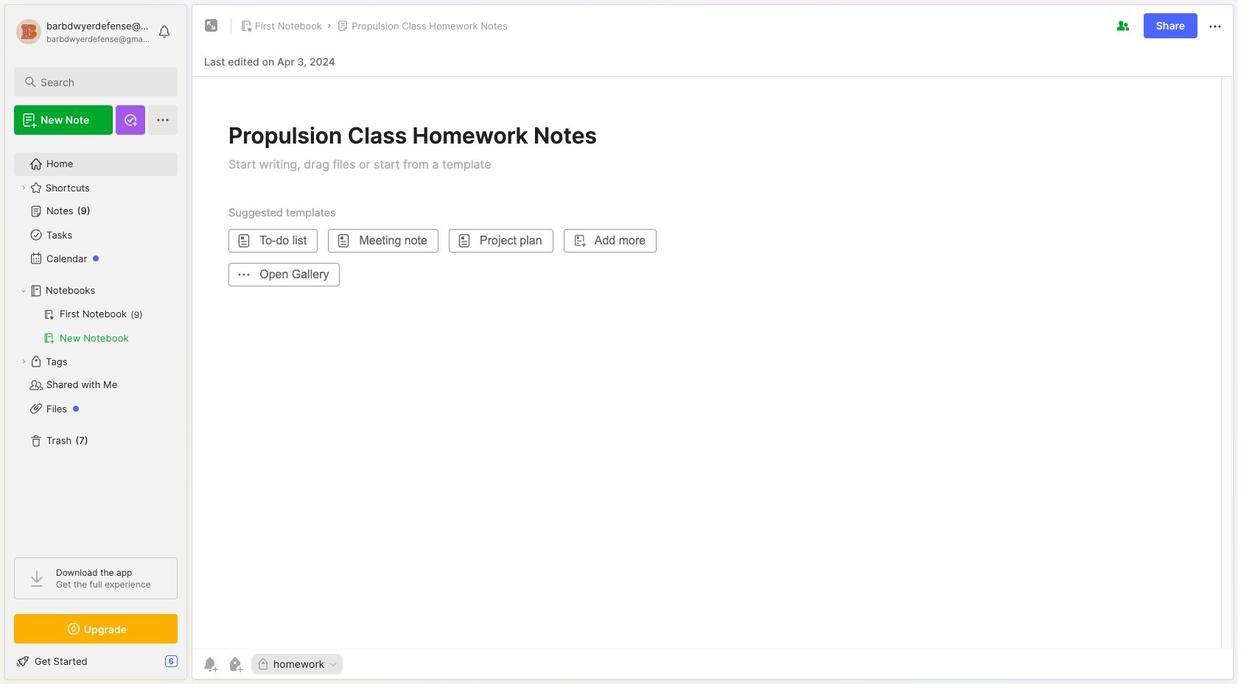 Task type: describe. For each thing, give the bounding box(es) containing it.
none search field inside "main" element
[[41, 73, 164, 91]]

note window element
[[192, 4, 1234, 684]]

Help and Learning task checklist field
[[5, 650, 186, 674]]

expand note image
[[203, 17, 220, 35]]

More actions field
[[1207, 16, 1224, 35]]

add tag image
[[226, 656, 244, 674]]

Search text field
[[41, 75, 164, 89]]

main element
[[0, 0, 192, 685]]



Task type: locate. For each thing, give the bounding box(es) containing it.
group
[[14, 303, 177, 350]]

expand notebooks image
[[19, 287, 28, 296]]

expand tags image
[[19, 358, 28, 366]]

tree inside "main" element
[[5, 144, 186, 545]]

Account field
[[14, 17, 150, 46]]

add a reminder image
[[201, 656, 219, 674]]

homework Tag actions field
[[325, 660, 339, 670]]

None search field
[[41, 73, 164, 91]]

more actions image
[[1207, 18, 1224, 35]]

Note Editor text field
[[192, 76, 1233, 649]]

click to collapse image
[[186, 658, 197, 675]]

tree
[[5, 144, 186, 545]]

group inside "main" element
[[14, 303, 177, 350]]



Task type: vqa. For each thing, say whether or not it's contained in the screenshot.
the add
no



